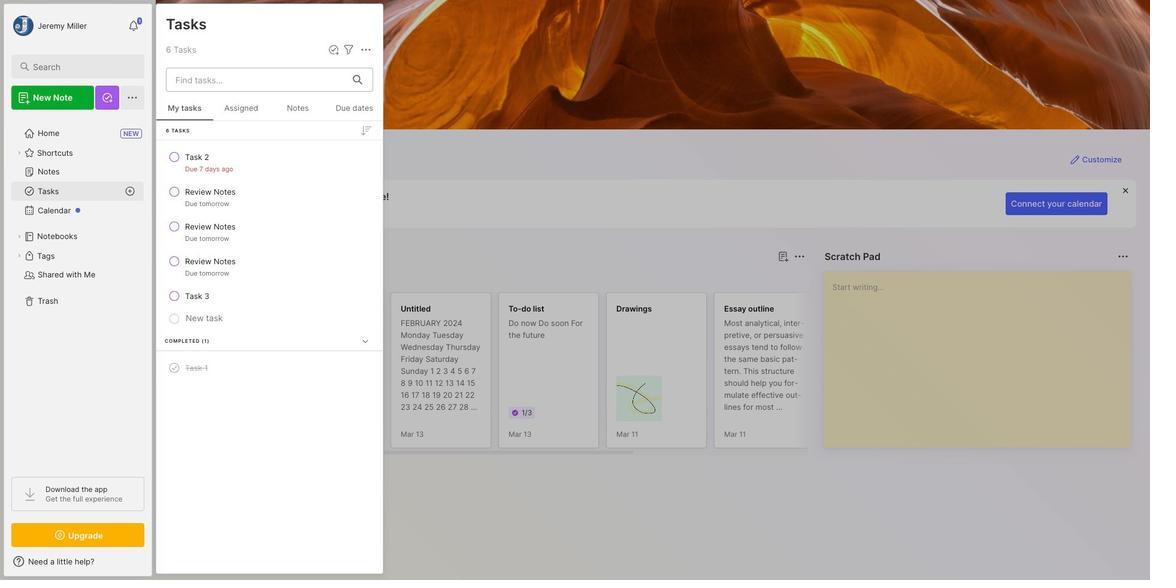 Task type: vqa. For each thing, say whether or not it's contained in the screenshot.
Expand note icon
no



Task type: describe. For each thing, give the bounding box(es) containing it.
6 row from the top
[[161, 357, 378, 379]]

Filter tasks field
[[342, 43, 356, 57]]

review notes 2 cell
[[185, 221, 236, 233]]

expand tags image
[[16, 252, 23, 260]]

Search text field
[[33, 61, 134, 73]]

collapse 01_completed image
[[360, 335, 372, 347]]

tree inside main element
[[4, 117, 152, 466]]

none search field inside main element
[[33, 59, 134, 74]]

1 tab from the left
[[177, 271, 213, 285]]

click to collapse image
[[151, 558, 160, 572]]

task 1 0 cell
[[185, 362, 208, 374]]

2 tab from the left
[[217, 271, 266, 285]]

5 row from the top
[[161, 285, 378, 307]]

3 row from the top
[[161, 216, 378, 248]]

Sort options field
[[359, 123, 373, 138]]

More actions and view options field
[[356, 43, 373, 57]]

Start writing… text field
[[833, 272, 1131, 438]]

thumbnail image
[[617, 376, 662, 421]]



Task type: locate. For each thing, give the bounding box(es) containing it.
tab list
[[177, 271, 804, 285]]

new task image
[[328, 44, 340, 56]]

tree
[[4, 117, 152, 466]]

tab
[[177, 271, 213, 285], [217, 271, 266, 285]]

1 horizontal spatial tab
[[217, 271, 266, 285]]

tab down review notes 3 cell
[[217, 271, 266, 285]]

Account field
[[11, 14, 87, 38]]

review notes 1 cell
[[185, 186, 236, 198]]

tab up task 3 4 cell
[[177, 271, 213, 285]]

Find tasks… text field
[[168, 70, 346, 90]]

1 row from the top
[[161, 146, 378, 179]]

task 3 4 cell
[[185, 290, 210, 302]]

expand notebooks image
[[16, 233, 23, 240]]

row group
[[156, 121, 383, 389], [175, 293, 1038, 456]]

more actions and view options image
[[359, 43, 373, 57]]

task 2 0 cell
[[185, 151, 209, 163]]

WHAT'S NEW field
[[4, 552, 152, 571]]

4 row from the top
[[161, 251, 378, 283]]

filter tasks image
[[342, 43, 356, 57]]

None search field
[[33, 59, 134, 74]]

sort options image
[[359, 123, 373, 138]]

2 row from the top
[[161, 181, 378, 213]]

review notes 3 cell
[[185, 255, 236, 267]]

main element
[[0, 0, 156, 580]]

row
[[161, 146, 378, 179], [161, 181, 378, 213], [161, 216, 378, 248], [161, 251, 378, 283], [161, 285, 378, 307], [161, 357, 378, 379]]

0 horizontal spatial tab
[[177, 271, 213, 285]]



